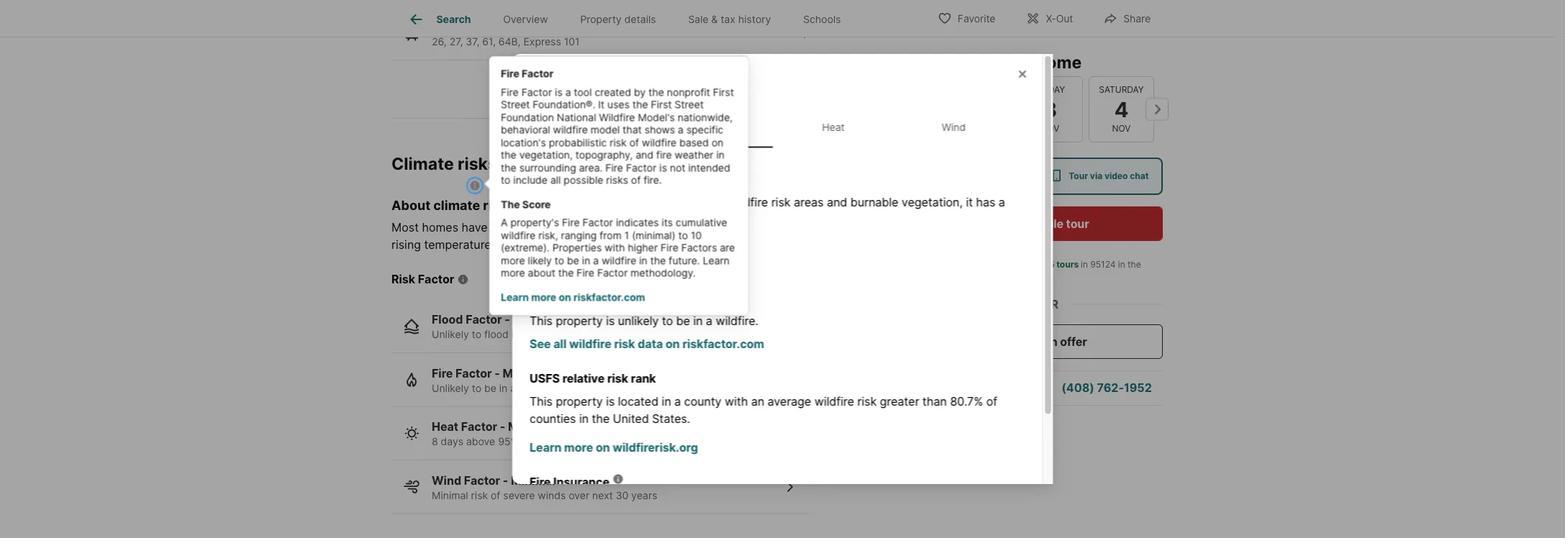 Task type: vqa. For each thing, say whether or not it's contained in the screenshot.
Start
yes



Task type: locate. For each thing, give the bounding box(es) containing it.
property for unlikely
[[556, 314, 603, 328]]

1 property from the top
[[556, 314, 603, 328]]

is down learn more on riskfactor.com link at the left
[[606, 314, 615, 328]]

to
[[501, 174, 511, 186], [714, 195, 725, 209], [904, 221, 915, 235], [679, 229, 688, 241], [555, 254, 564, 267], [662, 314, 673, 328], [472, 329, 482, 341], [472, 382, 482, 394]]

more
[[501, 254, 525, 267], [501, 267, 525, 279], [531, 291, 557, 303], [564, 440, 593, 454]]

75 tours in 95124
[[1044, 260, 1116, 270]]

flood inside flood factor - minimal unlikely to flood in next 30 years
[[432, 313, 463, 327]]

2 this from the top
[[529, 394, 552, 408]]

next inside fire factor - minimal unlikely to be in a wildfire in next 30 years
[[568, 382, 588, 394]]

30 right over
[[616, 490, 629, 502]]

1 this from the top
[[529, 314, 552, 328]]

and left "fire"
[[636, 149, 654, 161]]

on down possible
[[567, 195, 580, 209]]

2 vertical spatial learn
[[529, 440, 561, 454]]

risk inside wind factor - minimal minimal risk of severe winds over next 30 years
[[471, 490, 488, 502]]

overview tab
[[487, 2, 564, 37]]

county
[[684, 394, 721, 408]]

tour inside button
[[1067, 217, 1090, 231]]

30 left located
[[591, 382, 604, 394]]

0 horizontal spatial learn
[[501, 291, 529, 303]]

- up 95°
[[500, 420, 506, 434]]

1 horizontal spatial next
[[568, 382, 588, 394]]

climate down areas
[[795, 221, 834, 235]]

to up the data
[[662, 314, 673, 328]]

0 horizontal spatial by
[[634, 86, 646, 98]]

with down from
[[605, 242, 625, 254]]

0 horizontal spatial tour
[[965, 52, 998, 72]]

risk factor up foundation®.
[[529, 71, 620, 91]]

wind down "go"
[[942, 121, 966, 133]]

schools tab
[[787, 2, 857, 37]]

an left offer
[[1044, 335, 1058, 349]]

2 horizontal spatial learn
[[703, 254, 730, 267]]

via
[[1090, 171, 1103, 181]]

this left the home
[[1002, 52, 1033, 72]]

1 horizontal spatial vegetation,
[[902, 195, 963, 209]]

0 vertical spatial risk
[[529, 71, 564, 91]]

- inside "heat factor - moderate 8 days above 95° expected this year, 16 days in 30 years"
[[500, 420, 506, 434]]

next inside flood factor - minimal unlikely to flood in next 30 years
[[523, 329, 543, 341]]

property down relative
[[556, 394, 603, 408]]

1 horizontal spatial nov
[[1113, 123, 1131, 134]]

climate up "homes"
[[434, 197, 480, 213]]

1 horizontal spatial wind
[[942, 121, 966, 133]]

rank
[[631, 371, 656, 385]]

to right due
[[904, 221, 915, 235]]

risk
[[610, 136, 627, 149], [771, 195, 791, 209], [574, 213, 593, 227], [524, 221, 543, 235], [614, 337, 635, 351], [607, 371, 628, 385], [857, 394, 877, 408], [471, 490, 488, 502]]

risk left areas
[[771, 195, 791, 209]]

flood
[[579, 121, 606, 133], [432, 313, 463, 327]]

wind tab
[[894, 109, 1014, 145]]

0 vertical spatial an
[[1044, 335, 1058, 349]]

learn more on riskfactor.com
[[501, 291, 645, 303]]

to inside fire factor - minimal unlikely to be in a wildfire in next 30 years
[[472, 382, 482, 394]]

1 horizontal spatial risk
[[529, 71, 564, 91]]

about
[[528, 267, 556, 279]]

nov inside the 'friday 3 nov'
[[1041, 123, 1060, 134]]

0 horizontal spatial this
[[565, 436, 583, 448]]

0 vertical spatial wildfire.
[[611, 213, 654, 227]]

transit 26, 27, 37, 61, 64b, express 101
[[432, 20, 580, 48]]

(408) 762-1952
[[1062, 381, 1152, 395]]

0 horizontal spatial riskfactor.com
[[574, 291, 645, 303]]

heat inside "tab"
[[822, 121, 845, 133]]

unlikely for flood
[[432, 329, 469, 341]]

see all wildfire risk data on riskfactor.com
[[529, 337, 764, 351]]

learn inside "the score a property's fire factor indicates its cumulative wildfire risk, ranging from 1 (minimal) to 10 (extreme). properties with higher fire factors are more likely to be in a wildfire in the future. learn more about the fire factor methodology."
[[703, 254, 730, 267]]

wind down 8
[[432, 474, 461, 488]]

or
[[1042, 297, 1059, 311]]

minimal for fire factor - minimal
[[503, 366, 547, 380]]

risk factor dialog
[[466, 54, 1054, 538]]

this up see
[[529, 314, 552, 328]]

the
[[501, 198, 520, 210]]

1 horizontal spatial wildfire.
[[716, 314, 758, 328]]

0 horizontal spatial risk factor
[[392, 272, 454, 287]]

1 horizontal spatial flood
[[579, 121, 606, 133]]

30 inside in the last 30 days
[[988, 272, 999, 283]]

rising
[[392, 238, 421, 252]]

0 horizontal spatial wildfire.
[[611, 213, 654, 227]]

- up flood
[[505, 313, 510, 327]]

this
[[529, 314, 552, 328], [529, 394, 552, 408]]

0 vertical spatial tour
[[965, 52, 998, 72]]

in down states.
[[651, 436, 659, 448]]

shows
[[645, 124, 675, 136]]

by
[[634, 86, 646, 98], [778, 221, 791, 235]]

0 vertical spatial unlikely
[[432, 329, 469, 341]]

an inside risk factor dialog
[[751, 394, 764, 408]]

- down flood
[[495, 366, 500, 380]]

30 inside fire factor - minimal unlikely to be in a wildfire in next 30 years
[[591, 382, 604, 394]]

wind inside wind factor - minimal minimal risk of severe winds over next 30 years
[[432, 474, 461, 488]]

factor up learn more on riskfactor.com link at the left
[[597, 267, 628, 279]]

0 vertical spatial climate
[[434, 197, 480, 213]]

fire factor score logo image
[[529, 228, 652, 290]]

2 horizontal spatial days
[[1001, 272, 1021, 283]]

learn up flood factor - minimal unlikely to flood in next 30 years
[[501, 291, 529, 303]]

is up foundation®.
[[555, 86, 563, 98]]

fire
[[657, 149, 672, 161]]

change
[[837, 221, 877, 235]]

None button
[[947, 76, 1012, 143], [1018, 76, 1083, 143], [1089, 76, 1155, 143], [947, 76, 1012, 143], [1018, 76, 1083, 143], [1089, 76, 1155, 143]]

- up the severe
[[503, 474, 508, 488]]

express
[[524, 35, 561, 48]]

1 horizontal spatial heat
[[822, 121, 845, 133]]

0 horizontal spatial climate
[[434, 197, 480, 213]]

0 horizontal spatial days
[[441, 436, 464, 448]]

next image
[[1146, 98, 1169, 121]]

30 down learn more on riskfactor.com
[[546, 329, 559, 341]]

0 vertical spatial this
[[529, 314, 552, 328]]

2 nov from the left
[[1113, 123, 1131, 134]]

1 horizontal spatial first
[[713, 86, 734, 98]]

this for this property is located in a county with an average wildfire risk greater than 80.7
[[529, 394, 552, 408]]

1 horizontal spatial climate
[[795, 221, 834, 235]]

of right %
[[986, 394, 997, 408]]

of inside based on this property's distance to wildfire risk areas and burnable vegetation, it has a minimal risk of wildfire.
[[597, 213, 608, 227]]

the inside in the last 30 days
[[1128, 260, 1141, 270]]

question
[[986, 381, 1036, 395]]

762-
[[1097, 381, 1124, 395]]

unlikely inside flood factor - minimal unlikely to flood in next 30 years
[[432, 329, 469, 341]]

unlikely inside fire factor - minimal unlikely to be in a wildfire in next 30 years
[[432, 382, 469, 394]]

0 vertical spatial property
[[556, 314, 603, 328]]

years down wildfirerisk.org
[[632, 490, 658, 502]]

0 horizontal spatial next
[[523, 329, 543, 341]]

surrounding
[[519, 162, 576, 174]]

factor down flood
[[456, 366, 492, 380]]

26,
[[432, 35, 447, 48]]

minimal
[[513, 313, 557, 327], [503, 366, 547, 380], [511, 474, 555, 488], [432, 490, 468, 502]]

wildfire up usfs relative risk rank
[[569, 337, 611, 351]]

flood for flood factor - minimal unlikely to flood in next 30 years
[[432, 313, 463, 327]]

with
[[605, 242, 625, 254], [725, 394, 748, 408]]

factor up above
[[461, 420, 498, 434]]

1 vertical spatial climate
[[795, 221, 834, 235]]

may
[[681, 221, 704, 235]]

1 vertical spatial unlikely
[[432, 382, 469, 394]]

friday 3 nov
[[1036, 84, 1066, 134]]

-
[[505, 313, 510, 327], [495, 366, 500, 380], [500, 420, 506, 434], [503, 474, 508, 488]]

it
[[966, 195, 973, 209]]

0 vertical spatial learn
[[703, 254, 730, 267]]

and inside based on this property's distance to wildfire risk areas and burnable vegetation, it has a minimal risk of wildfire.
[[827, 195, 847, 209]]

1 nov from the left
[[1041, 123, 1060, 134]]

next right flood
[[523, 329, 543, 341]]

first up model's
[[651, 99, 672, 111]]

2 unlikely from the top
[[432, 382, 469, 394]]

in down higher
[[639, 254, 648, 267]]

flood inside flood tab
[[579, 121, 606, 133]]

1 vertical spatial wildfire.
[[716, 314, 758, 328]]

1 unlikely from the top
[[432, 329, 469, 341]]

tour for schedule
[[1067, 217, 1090, 231]]

start an offer
[[1014, 335, 1087, 349]]

in right tours
[[1081, 260, 1088, 270]]

1 horizontal spatial tour
[[1067, 217, 1090, 231]]

risk down "model"
[[610, 136, 627, 149]]

years up united
[[607, 382, 633, 394]]

0 vertical spatial vegetation,
[[519, 149, 573, 161]]

nov down 4
[[1113, 123, 1131, 134]]

1 horizontal spatial street
[[675, 99, 704, 111]]

0 horizontal spatial heat
[[432, 420, 459, 434]]

learn more on riskfactor.com link
[[501, 285, 737, 304]]

tour right schedule
[[1067, 217, 1090, 231]]

vegetation, inside based on this property's distance to wildfire risk areas and burnable vegetation, it has a minimal risk of wildfire.
[[902, 195, 963, 209]]

minimal inside fire factor - minimal unlikely to be in a wildfire in next 30 years
[[503, 366, 547, 380]]

be down properties
[[567, 254, 579, 267]]

in right 95124
[[1119, 260, 1126, 270]]

learn for learn more on riskfactor.com
[[501, 291, 529, 303]]

risk up sea
[[524, 221, 543, 235]]

in up the intended
[[717, 149, 725, 161]]

learn down are
[[703, 254, 730, 267]]

0 horizontal spatial first
[[651, 99, 672, 111]]

heat factor - moderate 8 days above 95° expected this year, 16 days in 30 years
[[432, 420, 703, 448]]

factor
[[522, 68, 554, 80], [568, 71, 620, 91], [522, 86, 552, 98], [626, 162, 657, 174], [553, 172, 590, 186], [583, 217, 613, 229], [597, 267, 628, 279], [418, 272, 454, 287], [466, 313, 502, 327], [456, 366, 492, 380], [461, 420, 498, 434], [464, 474, 500, 488]]

factor up flood
[[466, 313, 502, 327]]

2 vertical spatial next
[[592, 490, 613, 502]]

% of counties in the united states.
[[529, 394, 997, 426]]

of up levels.
[[546, 221, 557, 235]]

and right areas
[[827, 195, 847, 209]]

greater
[[880, 394, 919, 408]]

wildfire. up 1
[[611, 213, 654, 227]]

an
[[1044, 335, 1058, 349], [751, 394, 764, 408]]

most
[[392, 221, 419, 235]]

- inside wind factor - minimal minimal risk of severe winds over next 30 years
[[503, 474, 508, 488]]

risk factor inside the risk factor element
[[529, 71, 620, 91]]

home
[[1037, 52, 1082, 72]]

1 vertical spatial fire factor
[[529, 172, 590, 186]]

factor down above
[[464, 474, 500, 488]]

that
[[623, 124, 642, 136]]

wildfire. up the see all wildfire risk data on riskfactor.com 'link'
[[716, 314, 758, 328]]

wind for wind factor - minimal minimal risk of severe winds over next 30 years
[[432, 474, 461, 488]]

first up nationwide,
[[713, 86, 734, 98]]

2 horizontal spatial this
[[1002, 52, 1033, 72]]

property details
[[580, 13, 656, 25]]

start an offer button
[[938, 325, 1163, 359]]

0 vertical spatial next
[[523, 329, 543, 341]]

1 vertical spatial learn
[[501, 291, 529, 303]]

2 vertical spatial this
[[565, 436, 583, 448]]

tour via video chat list box
[[938, 158, 1163, 195]]

specific
[[687, 124, 724, 136]]

minimal up see
[[513, 313, 557, 327]]

in up the see all wildfire risk data on riskfactor.com
[[693, 314, 703, 328]]

nationwide,
[[678, 111, 733, 123]]

insurance
[[553, 475, 609, 489]]

1 vertical spatial this
[[583, 195, 603, 209]]

years right see
[[562, 329, 588, 341]]

2 horizontal spatial next
[[592, 490, 613, 502]]

unlikely for fire
[[432, 382, 469, 394]]

days right the last
[[1001, 272, 1021, 283]]

1 vertical spatial all
[[553, 337, 566, 351]]

- inside fire factor - minimal unlikely to be in a wildfire in next 30 years
[[495, 366, 500, 380]]

nov inside the saturday 4 nov
[[1113, 123, 1131, 134]]

levels.
[[547, 238, 581, 252]]

factor inside "heat factor - moderate 8 days above 95° expected this year, 16 days in 30 years"
[[461, 420, 498, 434]]

0 vertical spatial tab list
[[392, 0, 869, 37]]

1 vertical spatial wind
[[432, 474, 461, 488]]

1 vertical spatial tour
[[1067, 217, 1090, 231]]

tab list
[[392, 0, 869, 37], [529, 106, 1025, 148]]

minimal inside flood factor - minimal unlikely to flood in next 30 years
[[513, 313, 557, 327]]

heat
[[822, 121, 845, 133], [432, 420, 459, 434]]

unlikely up 8
[[432, 382, 469, 394]]

0 vertical spatial all
[[551, 174, 561, 186]]

1 vertical spatial risk
[[392, 272, 415, 287]]

1 horizontal spatial riskfactor.com
[[682, 337, 764, 351]]

risk factor down rising
[[392, 272, 454, 287]]

in right flood
[[512, 329, 520, 341]]

in inside "heat factor - moderate 8 days above 95° expected this year, 16 days in 30 years"
[[651, 436, 659, 448]]

vegetation, left the it
[[902, 195, 963, 209]]

be right 10
[[707, 221, 721, 235]]

0 horizontal spatial street
[[501, 99, 530, 111]]

factor inside flood factor - minimal unlikely to flood in next 30 years
[[466, 313, 502, 327]]

include
[[514, 174, 548, 186]]

wildfire up counties
[[519, 382, 554, 394]]

in up counties
[[557, 382, 565, 394]]

wind inside tab
[[942, 121, 966, 133]]

1 vertical spatial risk factor
[[392, 272, 454, 287]]

risks up a
[[483, 197, 514, 213]]

0 horizontal spatial wind
[[432, 474, 461, 488]]

is for located
[[606, 394, 615, 408]]

factors
[[682, 242, 717, 254]]

property down learn more on riskfactor.com
[[556, 314, 603, 328]]

in
[[717, 149, 725, 161], [582, 254, 591, 267], [639, 254, 648, 267], [1081, 260, 1088, 270], [1119, 260, 1126, 270], [693, 314, 703, 328], [512, 329, 520, 341], [499, 382, 508, 394], [557, 382, 565, 394], [662, 394, 671, 408], [579, 412, 589, 426], [651, 436, 659, 448]]

0 vertical spatial risk factor
[[529, 71, 620, 91]]

located
[[618, 394, 658, 408]]

1 horizontal spatial learn
[[529, 440, 561, 454]]

next inside wind factor - minimal minimal risk of severe winds over next 30 years
[[592, 490, 613, 502]]

risk left the data
[[614, 337, 635, 351]]

tour via video chat
[[1069, 171, 1149, 181]]

in inside fire factor is a tool created by the nonprofit first street foundation®. it uses the first street foundation national wildfire model's nationwide, behavioral wildfire model that shows a specific location's probabilistic risk of wildfire based on the vegetation, topography, and fire weather in the surrounding area. fire factor is not intended to include all possible risks of fire.
[[717, 149, 725, 161]]

option
[[938, 158, 1039, 195]]

0 horizontal spatial vegetation,
[[519, 149, 573, 161]]

minimal up the severe
[[511, 474, 555, 488]]

37,
[[466, 35, 480, 48]]

1 horizontal spatial by
[[778, 221, 791, 235]]

1 vertical spatial heat
[[432, 420, 459, 434]]

1 vertical spatial this
[[529, 394, 552, 408]]

fire tab
[[653, 109, 773, 145]]

fire factor down express
[[501, 68, 554, 80]]

is for a
[[555, 86, 563, 98]]

0 horizontal spatial nov
[[1041, 123, 1060, 134]]

fire factor up based
[[529, 172, 590, 186]]

days inside in the last 30 days
[[1001, 272, 1021, 283]]

0 vertical spatial this
[[1002, 52, 1033, 72]]

years inside wind factor - minimal minimal risk of severe winds over next 30 years
[[632, 490, 658, 502]]

next right over
[[592, 490, 613, 502]]

risks up about climate risks
[[458, 153, 497, 173]]

0 vertical spatial with
[[605, 242, 625, 254]]

of inside most homes have some risk of natural disasters, and may be impacted by climate change due to rising temperatures and sea levels.
[[546, 221, 557, 235]]

on right the data
[[665, 337, 680, 351]]

learn down moderate
[[529, 440, 561, 454]]

minimal for flood factor - minimal
[[513, 313, 557, 327]]

16
[[611, 436, 622, 448]]

see
[[529, 337, 551, 351]]

0 vertical spatial by
[[634, 86, 646, 98]]

wind
[[942, 121, 966, 133], [432, 474, 461, 488]]

cumulative
[[676, 217, 728, 229]]

1 horizontal spatial risk factor
[[529, 71, 620, 91]]

riskfactor.com up unlikely
[[574, 291, 645, 303]]

risk inside fire factor is a tool created by the nonprofit first street foundation®. it uses the first street foundation national wildfire model's nationwide, behavioral wildfire model that shows a specific location's probabilistic risk of wildfire based on the vegetation, topography, and fire weather in the surrounding area. fire factor is not intended to include all possible risks of fire.
[[610, 136, 627, 149]]

next
[[523, 329, 543, 341], [568, 382, 588, 394], [592, 490, 613, 502]]

risks up property's
[[606, 174, 629, 186]]

x-out
[[1046, 13, 1074, 25]]

model
[[591, 124, 620, 136]]

0 horizontal spatial an
[[751, 394, 764, 408]]

ranging
[[561, 229, 597, 241]]

is
[[555, 86, 563, 98], [660, 162, 667, 174], [606, 314, 615, 328], [606, 394, 615, 408]]

years inside "heat factor - moderate 8 days above 95° expected this year, 16 days in 30 years"
[[677, 436, 703, 448]]

nov for 3
[[1041, 123, 1060, 134]]

in up the "year,"
[[579, 412, 589, 426]]

be down flood
[[484, 382, 497, 394]]

details
[[625, 13, 656, 25]]

with right county
[[725, 394, 748, 408]]

tab list containing flood
[[529, 106, 1025, 148]]

model's
[[638, 111, 675, 123]]

1 vertical spatial next
[[568, 382, 588, 394]]

0 vertical spatial wind
[[942, 121, 966, 133]]

1 vertical spatial with
[[725, 394, 748, 408]]

1
[[625, 229, 629, 241]]

states.
[[652, 412, 690, 426]]

0 vertical spatial riskfactor.com
[[574, 291, 645, 303]]

probabilistic
[[549, 136, 607, 149]]

with inside "the score a property's fire factor indicates its cumulative wildfire risk, ranging from 1 (minimal) to 10 (extreme). properties with higher fire factors are more likely to be in a wildfire in the future. learn more about the fire factor methodology."
[[605, 242, 625, 254]]

- inside flood factor - minimal unlikely to flood in next 30 years
[[505, 313, 510, 327]]

1 vertical spatial by
[[778, 221, 791, 235]]

street down 'nonprofit'
[[675, 99, 704, 111]]

2 property from the top
[[556, 394, 603, 408]]

wildfire.
[[611, 213, 654, 227], [716, 314, 758, 328]]

a inside based on this property's distance to wildfire risk areas and burnable vegetation, it has a minimal risk of wildfire.
[[999, 195, 1005, 209]]

0 vertical spatial heat
[[822, 121, 845, 133]]

be
[[707, 221, 721, 235], [567, 254, 579, 267], [676, 314, 690, 328], [484, 382, 497, 394]]

relative
[[562, 371, 605, 385]]

risk inside most homes have some risk of natural disasters, and may be impacted by climate change due to rising temperatures and sea levels.
[[524, 221, 543, 235]]

by right impacted
[[778, 221, 791, 235]]

1 horizontal spatial an
[[1044, 335, 1058, 349]]

1 horizontal spatial this
[[583, 195, 603, 209]]

0 vertical spatial flood
[[579, 121, 606, 133]]

sale
[[688, 13, 709, 25]]

heat inside "heat factor - moderate 8 days above 95° expected this year, 16 days in 30 years"
[[432, 420, 459, 434]]

0 horizontal spatial flood
[[432, 313, 463, 327]]

1 vertical spatial riskfactor.com
[[682, 337, 764, 351]]

of up from
[[597, 213, 608, 227]]

0 horizontal spatial with
[[605, 242, 625, 254]]

unlikely left flood
[[432, 329, 469, 341]]

1 vertical spatial risks
[[606, 174, 629, 186]]

about climate risks
[[392, 197, 514, 213]]

1 vertical spatial vegetation,
[[902, 195, 963, 209]]

tour
[[965, 52, 998, 72], [1067, 217, 1090, 231]]

- for heat
[[500, 420, 506, 434]]

this inside based on this property's distance to wildfire risk areas and burnable vegetation, it has a minimal risk of wildfire.
[[583, 195, 603, 209]]

all right see
[[553, 337, 566, 351]]

have
[[462, 221, 488, 235]]

1 vertical spatial an
[[751, 394, 764, 408]]

1 vertical spatial tab list
[[529, 106, 1025, 148]]

street up foundation
[[501, 99, 530, 111]]

created
[[595, 86, 631, 98]]

on down specific
[[712, 136, 724, 149]]

1 vertical spatial flood
[[432, 313, 463, 327]]

fire factor
[[501, 68, 554, 80], [529, 172, 590, 186]]

on left 16
[[596, 440, 610, 454]]

about
[[392, 197, 431, 213]]

1 vertical spatial property
[[556, 394, 603, 408]]

unlikely
[[432, 329, 469, 341], [432, 382, 469, 394]]

30 inside wind factor - minimal minimal risk of severe winds over next 30 years
[[616, 490, 629, 502]]

in the last 30 days
[[971, 260, 1144, 283]]

all inside fire factor is a tool created by the nonprofit first street foundation®. it uses the first street foundation national wildfire model's nationwide, behavioral wildfire model that shows a specific location's probabilistic risk of wildfire based on the vegetation, topography, and fire weather in the surrounding area. fire factor is not intended to include all possible risks of fire.
[[551, 174, 561, 186]]



Task type: describe. For each thing, give the bounding box(es) containing it.
sale & tax history tab
[[672, 2, 787, 37]]

this inside "heat factor - moderate 8 days above 95° expected this year, 16 days in 30 years"
[[565, 436, 583, 448]]

in down properties
[[582, 254, 591, 267]]

foundation®.
[[533, 99, 596, 111]]

united
[[613, 412, 649, 426]]

schedule tour button
[[938, 207, 1163, 241]]

of down that
[[630, 136, 639, 149]]

methodology.
[[631, 267, 696, 279]]

on inside 'link'
[[665, 337, 680, 351]]

heat tab
[[773, 109, 894, 145]]

schedule
[[1012, 217, 1064, 231]]

disasters,
[[602, 221, 654, 235]]

(408)
[[1062, 381, 1095, 395]]

75
[[1044, 260, 1055, 270]]

data
[[638, 337, 663, 351]]

factor up based
[[553, 172, 590, 186]]

its
[[662, 217, 673, 229]]

history
[[739, 13, 771, 25]]

wildfire inside 'link'
[[569, 337, 611, 351]]

on inside based on this property's distance to wildfire risk areas and burnable vegetation, it has a minimal risk of wildfire.
[[567, 195, 580, 209]]

8
[[432, 436, 438, 448]]

to inside most homes have some risk of natural disasters, and may be impacted by climate change due to rising temperatures and sea levels.
[[904, 221, 915, 235]]

95°
[[498, 436, 515, 448]]

of left the fire.
[[631, 174, 641, 186]]

overview
[[503, 13, 548, 25]]

wildfire inside fire factor - minimal unlikely to be in a wildfire in next 30 years
[[519, 382, 554, 394]]

wildfire inside based on this property's distance to wildfire risk areas and burnable vegetation, it has a minimal risk of wildfire.
[[728, 195, 768, 209]]

an inside start an offer button
[[1044, 335, 1058, 349]]

risk,
[[539, 229, 558, 241]]

years inside fire factor - minimal unlikely to be in a wildfire in next 30 years
[[607, 382, 633, 394]]

climate inside most homes have some risk of natural disasters, and may be impacted by climate change due to rising temperatures and sea levels.
[[795, 221, 834, 235]]

a inside "the score a property's fire factor indicates its cumulative wildfire risk, ranging from 1 (minimal) to 10 (extreme). properties with higher fire factors are more likely to be in a wildfire in the future. learn more about the fire factor methodology."
[[593, 254, 599, 267]]

factor up from
[[583, 217, 613, 229]]

property
[[580, 13, 622, 25]]

risk left greater
[[857, 394, 877, 408]]

future.
[[669, 254, 700, 267]]

flood tab
[[532, 109, 653, 145]]

see all wildfire risk data on riskfactor.com link
[[529, 330, 1025, 353]]

to inside flood factor - minimal unlikely to flood in next 30 years
[[472, 329, 482, 341]]

30 inside flood factor - minimal unlikely to flood in next 30 years
[[546, 329, 559, 341]]

be inside fire factor - minimal unlikely to be in a wildfire in next 30 years
[[484, 382, 497, 394]]

30 inside "heat factor - moderate 8 days above 95° expected this year, 16 days in 30 years"
[[662, 436, 675, 448]]

tab list inside risk factor dialog
[[529, 106, 1025, 148]]

uses
[[608, 99, 630, 111]]

in inside in the last 30 days
[[1119, 260, 1126, 270]]

learn more on wildfirerisk.org link
[[529, 433, 1025, 456]]

tour for go
[[965, 52, 998, 72]]

(minimal)
[[632, 229, 676, 241]]

risk up ranging
[[574, 213, 593, 227]]

has
[[976, 195, 995, 209]]

intended
[[689, 162, 731, 174]]

tab list containing search
[[392, 0, 869, 37]]

and down some
[[501, 238, 521, 252]]

1 horizontal spatial with
[[725, 394, 748, 408]]

the inside % of counties in the united states.
[[592, 412, 610, 426]]

distance
[[664, 195, 711, 209]]

minimal down 8
[[432, 490, 468, 502]]

saturday 4 nov
[[1099, 84, 1144, 134]]

wind factor - minimal minimal risk of severe winds over next 30 years
[[432, 474, 658, 502]]

wildfire down shows
[[642, 136, 677, 149]]

on inside fire factor is a tool created by the nonprofit first street foundation®. it uses the first street foundation national wildfire model's nationwide, behavioral wildfire model that shows a specific location's probabilistic risk of wildfire based on the vegetation, topography, and fire weather in the surrounding area. fire factor is not intended to include all possible risks of fire.
[[712, 136, 724, 149]]

tour
[[1069, 171, 1089, 181]]

flood factor - minimal unlikely to flood in next 30 years
[[432, 313, 588, 341]]

favorite button
[[926, 3, 1008, 33]]

property details tab
[[564, 2, 672, 37]]

factor up it
[[568, 71, 620, 91]]

this property is unlikely to be in a wildfire.
[[529, 314, 758, 328]]

- for flood
[[505, 313, 510, 327]]

ask
[[952, 381, 974, 395]]

is down "fire"
[[660, 162, 667, 174]]

sale & tax history
[[688, 13, 771, 25]]

x-out button
[[1014, 3, 1086, 33]]

this for this property is unlikely to be in a wildfire.
[[529, 314, 552, 328]]

risk inside 'link'
[[614, 337, 635, 351]]

is for unlikely
[[606, 314, 615, 328]]

wildfire. inside based on this property's distance to wildfire risk areas and burnable vegetation, it has a minimal risk of wildfire.
[[611, 213, 654, 227]]

tour via video chat option
[[1039, 158, 1163, 195]]

likely
[[528, 254, 552, 267]]

in inside % of counties in the united states.
[[579, 412, 589, 426]]

years inside flood factor - minimal unlikely to flood in next 30 years
[[562, 329, 588, 341]]

flood
[[484, 329, 509, 341]]

- for fire
[[495, 366, 500, 380]]

unlikely
[[618, 314, 659, 328]]

2 street from the left
[[675, 99, 704, 111]]

heat for heat factor - moderate 8 days above 95° expected this year, 16 days in 30 years
[[432, 420, 459, 434]]

out
[[1057, 13, 1074, 25]]

fire.
[[644, 174, 662, 186]]

by inside fire factor is a tool created by the nonprofit first street foundation®. it uses the first street foundation national wildfire model's nationwide, behavioral wildfire model that shows a specific location's probabilistic risk of wildfire based on the vegetation, topography, and fire weather in the surrounding area. fire factor is not intended to include all possible risks of fire.
[[634, 86, 646, 98]]

based
[[529, 195, 563, 209]]

schools
[[804, 13, 841, 25]]

all inside 'link'
[[553, 337, 566, 351]]

this for on
[[583, 195, 603, 209]]

be inside most homes have some risk of natural disasters, and may be impacted by climate change due to rising temperatures and sea levels.
[[707, 221, 721, 235]]

2 vertical spatial risks
[[483, 197, 514, 213]]

risk inside dialog
[[529, 71, 564, 91]]

friday
[[1036, 84, 1066, 95]]

wildfire
[[599, 111, 635, 123]]

wildfire down national
[[553, 124, 588, 136]]

factor inside wind factor - minimal minimal risk of severe winds over next 30 years
[[464, 474, 500, 488]]

climate
[[392, 153, 454, 173]]

riskfactor.com inside 'link'
[[682, 337, 764, 351]]

vegetation, inside fire factor is a tool created by the nonprofit first street foundation®. it uses the first street foundation national wildfire model's nationwide, behavioral wildfire model that shows a specific location's probabilistic risk of wildfire based on the vegetation, topography, and fire weather in the surrounding area. fire factor is not intended to include all possible risks of fire.
[[519, 149, 573, 161]]

this for tour
[[1002, 52, 1033, 72]]

favorite
[[958, 13, 996, 25]]

fire inside fire factor - minimal unlikely to be in a wildfire in next 30 years
[[432, 366, 453, 380]]

minimal for wind factor - minimal
[[511, 474, 555, 488]]

a inside fire factor - minimal unlikely to be in a wildfire in next 30 years
[[511, 382, 516, 394]]

wildfire down 1
[[602, 254, 637, 267]]

1 horizontal spatial days
[[625, 436, 648, 448]]

wildfire up (extreme).
[[501, 229, 536, 241]]

to inside fire factor is a tool created by the nonprofit first street foundation®. it uses the first street foundation national wildfire model's nationwide, behavioral wildfire model that shows a specific location's probabilistic risk of wildfire based on the vegetation, topography, and fire weather in the surrounding area. fire factor is not intended to include all possible risks of fire.
[[501, 174, 511, 186]]

by inside most homes have some risk of natural disasters, and may be impacted by climate change due to rising temperatures and sea levels.
[[778, 221, 791, 235]]

nov for 4
[[1113, 123, 1131, 134]]

start
[[1014, 335, 1042, 349]]

higher
[[628, 242, 658, 254]]

learn more on wildfirerisk.org
[[529, 440, 698, 454]]

score
[[522, 198, 551, 210]]

be inside "the score a property's fire factor indicates its cumulative wildfire risk, ranging from 1 (minimal) to 10 (extreme). properties with higher fire factors are more likely to be in a wildfire in the future. learn more about the fire factor methodology."
[[567, 254, 579, 267]]

1 street from the left
[[501, 99, 530, 111]]

share
[[1124, 13, 1151, 25]]

last
[[971, 272, 986, 283]]

flood for flood
[[579, 121, 606, 133]]

in left usfs
[[499, 382, 508, 394]]

factor up foundation
[[522, 86, 552, 98]]

and inside fire factor is a tool created by the nonprofit first street foundation®. it uses the first street foundation national wildfire model's nationwide, behavioral wildfire model that shows a specific location's probabilistic risk of wildfire based on the vegetation, topography, and fire weather in the surrounding area. fire factor is not intended to include all possible risks of fire.
[[636, 149, 654, 161]]

saturday
[[1099, 84, 1144, 95]]

be up the see all wildfire risk data on riskfactor.com
[[676, 314, 690, 328]]

27,
[[450, 35, 463, 48]]

to left 10
[[679, 229, 688, 241]]

ask a question
[[952, 381, 1036, 395]]

- for wind
[[503, 474, 508, 488]]

average
[[768, 394, 811, 408]]

0 vertical spatial risks
[[458, 153, 497, 173]]

some
[[491, 221, 521, 235]]

wildfirerisk.org
[[613, 440, 698, 454]]

factor up the fire.
[[626, 162, 657, 174]]

wind for wind
[[942, 121, 966, 133]]

wildfire right average on the bottom
[[814, 394, 854, 408]]

go
[[938, 52, 961, 72]]

a
[[501, 217, 508, 229]]

95124
[[1091, 260, 1116, 270]]

ask a question link
[[952, 381, 1036, 395]]

video
[[1105, 171, 1128, 181]]

sea
[[524, 238, 544, 252]]

to inside based on this property's distance to wildfire risk areas and burnable vegetation, it has a minimal risk of wildfire.
[[714, 195, 725, 209]]

share button
[[1092, 3, 1163, 33]]

burnable
[[850, 195, 898, 209]]

weather
[[675, 149, 714, 161]]

of inside wind factor - minimal minimal risk of severe winds over next 30 years
[[491, 490, 501, 502]]

are
[[720, 242, 735, 254]]

on down fire factor score logo
[[559, 291, 571, 303]]

to down levels.
[[555, 254, 564, 267]]

heat for heat
[[822, 121, 845, 133]]

in inside flood factor - minimal unlikely to flood in next 30 years
[[512, 329, 520, 341]]

risk left rank
[[607, 371, 628, 385]]

in up states.
[[662, 394, 671, 408]]

risks inside fire factor is a tool created by the nonprofit first street foundation®. it uses the first street foundation national wildfire model's nationwide, behavioral wildfire model that shows a specific location's probabilistic risk of wildfire based on the vegetation, topography, and fire weather in the surrounding area. fire factor is not intended to include all possible risks of fire.
[[606, 174, 629, 186]]

0 horizontal spatial risk
[[392, 272, 415, 287]]

it
[[598, 99, 605, 111]]

&
[[712, 13, 718, 25]]

80.7
[[950, 394, 974, 408]]

learn for learn more on wildfirerisk.org
[[529, 440, 561, 454]]

risk factor element
[[529, 54, 637, 92]]

factor down express
[[522, 68, 554, 80]]

and left may
[[658, 221, 678, 235]]

factor inside fire factor - minimal unlikely to be in a wildfire in next 30 years
[[456, 366, 492, 380]]

property for located
[[556, 394, 603, 408]]

due
[[881, 221, 901, 235]]

not
[[670, 162, 686, 174]]

%
[[974, 394, 983, 408]]

natural
[[561, 221, 598, 235]]

search link
[[408, 11, 471, 28]]

x-
[[1046, 13, 1057, 25]]

the score a property's fire factor indicates its cumulative wildfire risk, ranging from 1 (minimal) to 10 (extreme). properties with higher fire factors are more likely to be in a wildfire in the future. learn more about the fire factor methodology.
[[501, 198, 735, 279]]

factor down temperatures
[[418, 272, 454, 287]]

(408) 762-1952 link
[[1062, 381, 1152, 395]]

fire inside tab
[[704, 121, 722, 133]]

of inside % of counties in the united states.
[[986, 394, 997, 408]]

impacted
[[724, 221, 775, 235]]

0 vertical spatial fire factor
[[501, 68, 554, 80]]

nonprofit
[[667, 86, 710, 98]]

61,
[[483, 35, 496, 48]]



